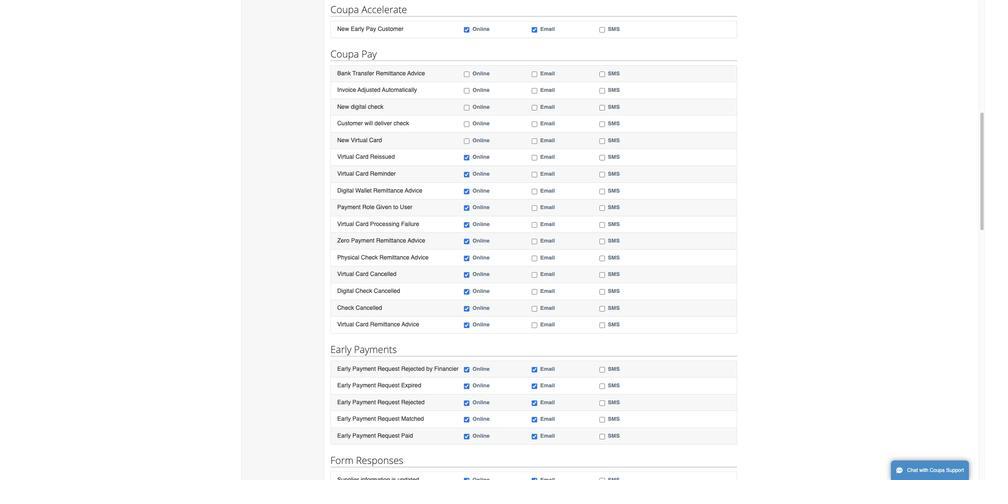 Task type: locate. For each thing, give the bounding box(es) containing it.
email for digital wallet remittance advice
[[540, 188, 555, 194]]

19 sms from the top
[[608, 383, 620, 389]]

sms for bank transfer remittance advice
[[608, 70, 620, 77]]

customer down accelerate
[[378, 25, 404, 32]]

online for early payment request paid
[[473, 433, 490, 440]]

16 online from the top
[[473, 305, 490, 311]]

6 email from the top
[[540, 137, 555, 144]]

early up early payment request paid
[[337, 416, 351, 423]]

13 email from the top
[[540, 255, 555, 261]]

20 online from the top
[[473, 400, 490, 406]]

1 vertical spatial coupa
[[331, 47, 359, 60]]

check up the virtual card cancelled at the bottom of the page
[[361, 254, 378, 261]]

2 vertical spatial new
[[337, 137, 349, 144]]

customer will deliver check
[[337, 120, 409, 127]]

14 sms from the top
[[608, 271, 620, 278]]

virtual up zero
[[337, 221, 354, 227]]

email for zero payment remittance advice
[[540, 238, 555, 244]]

payment up early payment request paid
[[353, 416, 376, 423]]

new left digital
[[337, 103, 349, 110]]

remittance for payment
[[376, 237, 406, 244]]

10 email from the top
[[540, 204, 555, 211]]

sms for digital check cancelled
[[608, 288, 620, 295]]

1 horizontal spatial check
[[394, 120, 409, 127]]

payment down 'early payment request matched'
[[353, 433, 376, 440]]

request down 'early payment request matched'
[[378, 433, 400, 440]]

cancelled down the physical check remittance advice
[[370, 271, 397, 278]]

0 vertical spatial pay
[[366, 25, 376, 32]]

1 online from the top
[[473, 26, 490, 32]]

3 online from the top
[[473, 87, 490, 93]]

digital left wallet at the top of page
[[337, 187, 354, 194]]

email for digital check cancelled
[[540, 288, 555, 295]]

online for customer will deliver check
[[473, 121, 490, 127]]

15 email from the top
[[540, 288, 555, 295]]

email for early payment request matched
[[540, 416, 555, 423]]

9 online from the top
[[473, 188, 490, 194]]

card up wallet at the top of page
[[356, 170, 369, 177]]

advice
[[408, 70, 425, 77], [405, 187, 423, 194], [408, 237, 425, 244], [411, 254, 429, 261], [402, 321, 419, 328]]

expired
[[401, 382, 422, 389]]

request
[[378, 366, 400, 372], [378, 382, 400, 389], [378, 399, 400, 406], [378, 416, 400, 423], [378, 433, 400, 440]]

21 email from the top
[[540, 416, 555, 423]]

early down early payment request expired
[[337, 399, 351, 406]]

early up the form
[[337, 433, 351, 440]]

coupa inside 'button'
[[930, 468, 945, 474]]

request for early payment request paid
[[378, 433, 400, 440]]

5 request from the top
[[378, 433, 400, 440]]

7 online from the top
[[473, 154, 490, 160]]

2 online from the top
[[473, 70, 490, 77]]

3 new from the top
[[337, 137, 349, 144]]

None checkbox
[[600, 27, 605, 33], [464, 71, 470, 77], [532, 71, 537, 77], [532, 88, 537, 94], [600, 88, 605, 94], [600, 105, 605, 111], [600, 122, 605, 127], [464, 139, 470, 144], [532, 139, 537, 144], [532, 155, 537, 161], [600, 155, 605, 161], [464, 172, 470, 178], [464, 256, 470, 261], [532, 273, 537, 278], [464, 289, 470, 295], [600, 306, 605, 312], [464, 323, 470, 329], [532, 323, 537, 329], [464, 367, 470, 373], [532, 384, 537, 390], [464, 401, 470, 406], [532, 401, 537, 406], [600, 401, 605, 406], [464, 418, 470, 423], [464, 434, 470, 440], [532, 434, 537, 440], [532, 479, 537, 481], [600, 479, 605, 481], [600, 27, 605, 33], [464, 71, 470, 77], [532, 71, 537, 77], [532, 88, 537, 94], [600, 88, 605, 94], [600, 105, 605, 111], [600, 122, 605, 127], [464, 139, 470, 144], [532, 139, 537, 144], [532, 155, 537, 161], [600, 155, 605, 161], [464, 172, 470, 178], [464, 256, 470, 261], [532, 273, 537, 278], [464, 289, 470, 295], [600, 306, 605, 312], [464, 323, 470, 329], [532, 323, 537, 329], [464, 367, 470, 373], [532, 384, 537, 390], [464, 401, 470, 406], [532, 401, 537, 406], [600, 401, 605, 406], [464, 418, 470, 423], [464, 434, 470, 440], [532, 434, 537, 440], [532, 479, 537, 481], [600, 479, 605, 481]]

1 vertical spatial pay
[[362, 47, 377, 60]]

cancelled down the "digital check cancelled"
[[356, 305, 382, 311]]

8 sms from the top
[[608, 171, 620, 177]]

8 email from the top
[[540, 171, 555, 177]]

virtual for virtual card reminder
[[337, 170, 354, 177]]

early
[[351, 25, 364, 32], [331, 343, 352, 356], [337, 366, 351, 372], [337, 382, 351, 389], [337, 399, 351, 406], [337, 416, 351, 423], [337, 433, 351, 440]]

early down coupa accelerate
[[351, 25, 364, 32]]

8 online from the top
[[473, 171, 490, 177]]

rejected
[[401, 366, 425, 372], [401, 399, 425, 406]]

12 sms from the top
[[608, 238, 620, 244]]

early for early payment request rejected
[[337, 399, 351, 406]]

pay down coupa accelerate
[[366, 25, 376, 32]]

email for new virtual card
[[540, 137, 555, 144]]

4 email from the top
[[540, 104, 555, 110]]

card for reminder
[[356, 170, 369, 177]]

1 request from the top
[[378, 366, 400, 372]]

17 email from the top
[[540, 322, 555, 328]]

early payments
[[331, 343, 397, 356]]

online for virtual card remittance advice
[[473, 322, 490, 328]]

physical
[[337, 254, 360, 261]]

11 online from the top
[[473, 221, 490, 227]]

early left 'payments'
[[331, 343, 352, 356]]

22 sms from the top
[[608, 433, 620, 440]]

online
[[473, 26, 490, 32], [473, 70, 490, 77], [473, 87, 490, 93], [473, 104, 490, 110], [473, 121, 490, 127], [473, 137, 490, 144], [473, 154, 490, 160], [473, 171, 490, 177], [473, 188, 490, 194], [473, 204, 490, 211], [473, 221, 490, 227], [473, 238, 490, 244], [473, 255, 490, 261], [473, 271, 490, 278], [473, 288, 490, 295], [473, 305, 490, 311], [473, 322, 490, 328], [473, 366, 490, 372], [473, 383, 490, 389], [473, 400, 490, 406], [473, 416, 490, 423], [473, 433, 490, 440]]

9 email from the top
[[540, 188, 555, 194]]

coupa for coupa accelerate
[[331, 3, 359, 16]]

0 vertical spatial check
[[361, 254, 378, 261]]

email for payment role given to user
[[540, 204, 555, 211]]

cancelled
[[370, 271, 397, 278], [374, 288, 400, 295], [356, 305, 382, 311]]

coupa for coupa pay
[[331, 47, 359, 60]]

automatically
[[382, 87, 417, 93]]

virtual down virtual card reissued
[[337, 170, 354, 177]]

card down customer will deliver check
[[369, 137, 382, 144]]

online for early payment request matched
[[473, 416, 490, 423]]

2 email from the top
[[540, 70, 555, 77]]

0 vertical spatial check
[[368, 103, 384, 110]]

virtual down physical at the bottom
[[337, 271, 354, 278]]

digital check cancelled
[[337, 288, 400, 295]]

0 vertical spatial rejected
[[401, 366, 425, 372]]

payments
[[354, 343, 397, 356]]

card down role
[[356, 221, 369, 227]]

2 sms from the top
[[608, 70, 620, 77]]

email for virtual card reminder
[[540, 171, 555, 177]]

virtual card remittance advice
[[337, 321, 419, 328]]

13 sms from the top
[[608, 255, 620, 261]]

email for invoice adjusted automatically
[[540, 87, 555, 93]]

1 email from the top
[[540, 26, 555, 32]]

new digital check
[[337, 103, 384, 110]]

sms
[[608, 26, 620, 32], [608, 70, 620, 77], [608, 87, 620, 93], [608, 104, 620, 110], [608, 121, 620, 127], [608, 137, 620, 144], [608, 154, 620, 160], [608, 171, 620, 177], [608, 188, 620, 194], [608, 204, 620, 211], [608, 221, 620, 227], [608, 238, 620, 244], [608, 255, 620, 261], [608, 271, 620, 278], [608, 288, 620, 295], [608, 305, 620, 311], [608, 322, 620, 328], [608, 366, 620, 372], [608, 383, 620, 389], [608, 400, 620, 406], [608, 416, 620, 423], [608, 433, 620, 440]]

new up 'coupa pay' on the top of the page
[[337, 25, 349, 32]]

card down new virtual card
[[356, 154, 369, 160]]

early for early payments
[[331, 343, 352, 356]]

18 sms from the top
[[608, 366, 620, 372]]

18 online from the top
[[473, 366, 490, 372]]

3 sms from the top
[[608, 87, 620, 93]]

remittance up 'automatically'
[[376, 70, 406, 77]]

remittance for card
[[370, 321, 400, 328]]

2 request from the top
[[378, 382, 400, 389]]

to
[[393, 204, 398, 211]]

0 horizontal spatial customer
[[337, 120, 363, 127]]

request down early payment request rejected
[[378, 416, 400, 423]]

0 vertical spatial customer
[[378, 25, 404, 32]]

14 email from the top
[[540, 271, 555, 278]]

virtual card processing failure
[[337, 221, 419, 227]]

check
[[361, 254, 378, 261], [356, 288, 372, 295], [337, 305, 354, 311]]

early up early payment request rejected
[[337, 382, 351, 389]]

chat
[[908, 468, 918, 474]]

card
[[369, 137, 382, 144], [356, 154, 369, 160], [356, 170, 369, 177], [356, 221, 369, 227], [356, 271, 369, 278], [356, 321, 369, 328]]

remittance for check
[[380, 254, 410, 261]]

1 vertical spatial check
[[356, 288, 372, 295]]

online for new virtual card
[[473, 137, 490, 144]]

sms for virtual card processing failure
[[608, 221, 620, 227]]

check for physical
[[361, 254, 378, 261]]

financier
[[434, 366, 459, 372]]

early for early payment request paid
[[337, 433, 351, 440]]

sms for virtual card reissued
[[608, 154, 620, 160]]

None checkbox
[[464, 27, 470, 33], [532, 27, 537, 33], [600, 71, 605, 77], [464, 88, 470, 94], [464, 105, 470, 111], [532, 105, 537, 111], [464, 122, 470, 127], [532, 122, 537, 127], [600, 139, 605, 144], [464, 155, 470, 161], [532, 172, 537, 178], [600, 172, 605, 178], [464, 189, 470, 194], [532, 189, 537, 194], [600, 189, 605, 194], [464, 206, 470, 211], [532, 206, 537, 211], [600, 206, 605, 211], [464, 222, 470, 228], [532, 222, 537, 228], [600, 222, 605, 228], [464, 239, 470, 245], [532, 239, 537, 245], [600, 239, 605, 245], [532, 256, 537, 261], [600, 256, 605, 261], [464, 273, 470, 278], [600, 273, 605, 278], [532, 289, 537, 295], [600, 289, 605, 295], [464, 306, 470, 312], [532, 306, 537, 312], [600, 323, 605, 329], [532, 367, 537, 373], [600, 367, 605, 373], [464, 384, 470, 390], [600, 384, 605, 390], [532, 418, 537, 423], [600, 418, 605, 423], [600, 434, 605, 440], [464, 479, 470, 481], [464, 27, 470, 33], [532, 27, 537, 33], [600, 71, 605, 77], [464, 88, 470, 94], [464, 105, 470, 111], [532, 105, 537, 111], [464, 122, 470, 127], [532, 122, 537, 127], [600, 139, 605, 144], [464, 155, 470, 161], [532, 172, 537, 178], [600, 172, 605, 178], [464, 189, 470, 194], [532, 189, 537, 194], [600, 189, 605, 194], [464, 206, 470, 211], [532, 206, 537, 211], [600, 206, 605, 211], [464, 222, 470, 228], [532, 222, 537, 228], [600, 222, 605, 228], [464, 239, 470, 245], [532, 239, 537, 245], [600, 239, 605, 245], [532, 256, 537, 261], [600, 256, 605, 261], [464, 273, 470, 278], [600, 273, 605, 278], [532, 289, 537, 295], [600, 289, 605, 295], [464, 306, 470, 312], [532, 306, 537, 312], [600, 323, 605, 329], [532, 367, 537, 373], [600, 367, 605, 373], [464, 384, 470, 390], [600, 384, 605, 390], [532, 418, 537, 423], [600, 418, 605, 423], [600, 434, 605, 440], [464, 479, 470, 481]]

4 request from the top
[[378, 416, 400, 423]]

email
[[540, 26, 555, 32], [540, 70, 555, 77], [540, 87, 555, 93], [540, 104, 555, 110], [540, 121, 555, 127], [540, 137, 555, 144], [540, 154, 555, 160], [540, 171, 555, 177], [540, 188, 555, 194], [540, 204, 555, 211], [540, 221, 555, 227], [540, 238, 555, 244], [540, 255, 555, 261], [540, 271, 555, 278], [540, 288, 555, 295], [540, 305, 555, 311], [540, 322, 555, 328], [540, 366, 555, 372], [540, 383, 555, 389], [540, 400, 555, 406], [540, 416, 555, 423], [540, 433, 555, 440]]

payment down early payment request expired
[[353, 399, 376, 406]]

sms for early payment request rejected
[[608, 400, 620, 406]]

payment up early payment request rejected
[[353, 382, 376, 389]]

coupa up new early pay customer
[[331, 3, 359, 16]]

20 sms from the top
[[608, 400, 620, 406]]

1 horizontal spatial customer
[[378, 25, 404, 32]]

request up early payment request rejected
[[378, 382, 400, 389]]

10 online from the top
[[473, 204, 490, 211]]

16 sms from the top
[[608, 305, 620, 311]]

0 vertical spatial digital
[[337, 187, 354, 194]]

coupa
[[331, 3, 359, 16], [331, 47, 359, 60], [930, 468, 945, 474]]

card up the "digital check cancelled"
[[356, 271, 369, 278]]

new up virtual card reissued
[[337, 137, 349, 144]]

1 digital from the top
[[337, 187, 354, 194]]

sms for new early pay customer
[[608, 26, 620, 32]]

1 sms from the top
[[608, 26, 620, 32]]

21 sms from the top
[[608, 416, 620, 423]]

6 sms from the top
[[608, 137, 620, 144]]

22 email from the top
[[540, 433, 555, 440]]

15 sms from the top
[[608, 288, 620, 295]]

online for digital wallet remittance advice
[[473, 188, 490, 194]]

digital for digital check cancelled
[[337, 288, 354, 295]]

payment for early payment request rejected by financier
[[353, 366, 376, 372]]

1 rejected from the top
[[401, 366, 425, 372]]

payment role given to user
[[337, 204, 413, 211]]

digital
[[337, 187, 354, 194], [337, 288, 354, 295]]

10 sms from the top
[[608, 204, 620, 211]]

payment down early payments
[[353, 366, 376, 372]]

1 vertical spatial rejected
[[401, 399, 425, 406]]

sms for new digital check
[[608, 104, 620, 110]]

remittance for wallet
[[373, 187, 403, 194]]

11 sms from the top
[[608, 221, 620, 227]]

sms for customer will deliver check
[[608, 121, 620, 127]]

early down early payments
[[337, 366, 351, 372]]

check down the virtual card cancelled at the bottom of the page
[[356, 288, 372, 295]]

request for early payment request expired
[[378, 382, 400, 389]]

digital wallet remittance advice
[[337, 187, 423, 194]]

payment right zero
[[351, 237, 375, 244]]

pay
[[366, 25, 376, 32], [362, 47, 377, 60]]

7 sms from the top
[[608, 154, 620, 160]]

0 vertical spatial coupa
[[331, 3, 359, 16]]

failure
[[401, 221, 419, 227]]

remittance up 'payments'
[[370, 321, 400, 328]]

virtual
[[351, 137, 368, 144], [337, 154, 354, 160], [337, 170, 354, 177], [337, 221, 354, 227], [337, 271, 354, 278], [337, 321, 354, 328]]

payment left role
[[337, 204, 361, 211]]

14 online from the top
[[473, 271, 490, 278]]

online for physical check remittance advice
[[473, 255, 490, 261]]

digital up check cancelled
[[337, 288, 354, 295]]

19 email from the top
[[540, 383, 555, 389]]

2 vertical spatial coupa
[[930, 468, 945, 474]]

request up early payment request expired
[[378, 366, 400, 372]]

6 online from the top
[[473, 137, 490, 144]]

advice for virtual card remittance advice
[[402, 321, 419, 328]]

4 sms from the top
[[608, 104, 620, 110]]

22 online from the top
[[473, 433, 490, 440]]

rejected left by
[[401, 366, 425, 372]]

with
[[920, 468, 929, 474]]

email for virtual card cancelled
[[540, 271, 555, 278]]

12 email from the top
[[540, 238, 555, 244]]

remittance up given
[[373, 187, 403, 194]]

1 vertical spatial new
[[337, 103, 349, 110]]

5 email from the top
[[540, 121, 555, 127]]

13 online from the top
[[473, 255, 490, 261]]

virtual card cancelled
[[337, 271, 397, 278]]

customer
[[378, 25, 404, 32], [337, 120, 363, 127]]

remittance down 'processing' on the left of the page
[[376, 237, 406, 244]]

0 horizontal spatial check
[[368, 103, 384, 110]]

21 online from the top
[[473, 416, 490, 423]]

17 sms from the top
[[608, 322, 620, 328]]

20 email from the top
[[540, 400, 555, 406]]

15 online from the top
[[473, 288, 490, 295]]

pay up transfer
[[362, 47, 377, 60]]

physical check remittance advice
[[337, 254, 429, 261]]

2 digital from the top
[[337, 288, 354, 295]]

coupa right with
[[930, 468, 945, 474]]

wallet
[[356, 187, 372, 194]]

form
[[331, 454, 354, 468]]

remittance
[[376, 70, 406, 77], [373, 187, 403, 194], [376, 237, 406, 244], [380, 254, 410, 261], [370, 321, 400, 328]]

1 vertical spatial cancelled
[[374, 288, 400, 295]]

online for early payment request rejected by financier
[[473, 366, 490, 372]]

virtual card reissued
[[337, 154, 395, 160]]

customer left will
[[337, 120, 363, 127]]

coupa up bank
[[331, 47, 359, 60]]

online for zero payment remittance advice
[[473, 238, 490, 244]]

rejected up matched
[[401, 399, 425, 406]]

16 email from the top
[[540, 305, 555, 311]]

1 vertical spatial digital
[[337, 288, 354, 295]]

17 online from the top
[[473, 322, 490, 328]]

rejected for early payment request rejected by financier
[[401, 366, 425, 372]]

online for payment role given to user
[[473, 204, 490, 211]]

3 request from the top
[[378, 399, 400, 406]]

remittance down the zero payment remittance advice
[[380, 254, 410, 261]]

2 rejected from the top
[[401, 399, 425, 406]]

3 email from the top
[[540, 87, 555, 93]]

virtual down new virtual card
[[337, 154, 354, 160]]

check down the invoice adjusted automatically
[[368, 103, 384, 110]]

card down check cancelled
[[356, 321, 369, 328]]

19 online from the top
[[473, 383, 490, 389]]

0 vertical spatial new
[[337, 25, 349, 32]]

will
[[365, 120, 373, 127]]

11 email from the top
[[540, 221, 555, 227]]

12 online from the top
[[473, 238, 490, 244]]

new
[[337, 25, 349, 32], [337, 103, 349, 110], [337, 137, 349, 144]]

zero payment remittance advice
[[337, 237, 425, 244]]

5 online from the top
[[473, 121, 490, 127]]

9 sms from the top
[[608, 188, 620, 194]]

check right deliver
[[394, 120, 409, 127]]

1 new from the top
[[337, 25, 349, 32]]

payment
[[337, 204, 361, 211], [351, 237, 375, 244], [353, 366, 376, 372], [353, 382, 376, 389], [353, 399, 376, 406], [353, 416, 376, 423], [353, 433, 376, 440]]

check down the "digital check cancelled"
[[337, 305, 354, 311]]

request up 'early payment request matched'
[[378, 399, 400, 406]]

2 new from the top
[[337, 103, 349, 110]]

adjusted
[[358, 87, 381, 93]]

invoice adjusted automatically
[[337, 87, 417, 93]]

check
[[368, 103, 384, 110], [394, 120, 409, 127]]

coupa pay
[[331, 47, 377, 60]]

request for early payment request matched
[[378, 416, 400, 423]]

4 online from the top
[[473, 104, 490, 110]]

virtual down check cancelled
[[337, 321, 354, 328]]

cancelled down the virtual card cancelled at the bottom of the page
[[374, 288, 400, 295]]

online for virtual card reminder
[[473, 171, 490, 177]]

5 sms from the top
[[608, 121, 620, 127]]

7 email from the top
[[540, 154, 555, 160]]

1 vertical spatial customer
[[337, 120, 363, 127]]

18 email from the top
[[540, 366, 555, 372]]

0 vertical spatial cancelled
[[370, 271, 397, 278]]



Task type: describe. For each thing, give the bounding box(es) containing it.
new for new virtual card
[[337, 137, 349, 144]]

cancelled for virtual card cancelled
[[370, 271, 397, 278]]

digital for digital wallet remittance advice
[[337, 187, 354, 194]]

1 vertical spatial check
[[394, 120, 409, 127]]

card for processing
[[356, 221, 369, 227]]

sms for invoice adjusted automatically
[[608, 87, 620, 93]]

given
[[376, 204, 392, 211]]

advice for zero payment remittance advice
[[408, 237, 425, 244]]

payment for early payment request paid
[[353, 433, 376, 440]]

sms for early payment request matched
[[608, 416, 620, 423]]

support
[[947, 468, 965, 474]]

early payment request matched
[[337, 416, 424, 423]]

2 vertical spatial cancelled
[[356, 305, 382, 311]]

sms for early payment request expired
[[608, 383, 620, 389]]

virtual up virtual card reissued
[[351, 137, 368, 144]]

user
[[400, 204, 413, 211]]

matched
[[401, 416, 424, 423]]

sms for payment role given to user
[[608, 204, 620, 211]]

payment for zero payment remittance advice
[[351, 237, 375, 244]]

processing
[[370, 221, 400, 227]]

sms for zero payment remittance advice
[[608, 238, 620, 244]]

bank transfer remittance advice
[[337, 70, 425, 77]]

request for early payment request rejected by financier
[[378, 366, 400, 372]]

email for early payment request rejected by financier
[[540, 366, 555, 372]]

sms for early payment request paid
[[608, 433, 620, 440]]

email for physical check remittance advice
[[540, 255, 555, 261]]

payment for early payment request expired
[[353, 382, 376, 389]]

paid
[[401, 433, 413, 440]]

online for early payment request rejected
[[473, 400, 490, 406]]

email for virtual card reissued
[[540, 154, 555, 160]]

virtual for virtual card reissued
[[337, 154, 354, 160]]

sms for virtual card cancelled
[[608, 271, 620, 278]]

remittance for transfer
[[376, 70, 406, 77]]

accelerate
[[362, 3, 407, 16]]

request for early payment request rejected
[[378, 399, 400, 406]]

new for new early pay customer
[[337, 25, 349, 32]]

online for early payment request expired
[[473, 383, 490, 389]]

new virtual card
[[337, 137, 382, 144]]

form responses
[[331, 454, 404, 468]]

online for new digital check
[[473, 104, 490, 110]]

cancelled for digital check cancelled
[[374, 288, 400, 295]]

payment for early payment request rejected
[[353, 399, 376, 406]]

sms for virtual card remittance advice
[[608, 322, 620, 328]]

payment for early payment request matched
[[353, 416, 376, 423]]

bank
[[337, 70, 351, 77]]

transfer
[[353, 70, 374, 77]]

sms for new virtual card
[[608, 137, 620, 144]]

responses
[[356, 454, 404, 468]]

reminder
[[370, 170, 396, 177]]

early payment request rejected
[[337, 399, 425, 406]]

chat with coupa support
[[908, 468, 965, 474]]

email for virtual card remittance advice
[[540, 322, 555, 328]]

role
[[362, 204, 375, 211]]

sms for check cancelled
[[608, 305, 620, 311]]

coupa accelerate
[[331, 3, 407, 16]]

early payment request rejected by financier
[[337, 366, 459, 372]]

early payment request paid
[[337, 433, 413, 440]]

virtual for virtual card cancelled
[[337, 271, 354, 278]]

early for early payment request matched
[[337, 416, 351, 423]]

online for virtual card reissued
[[473, 154, 490, 160]]

online for virtual card cancelled
[[473, 271, 490, 278]]

zero
[[337, 237, 350, 244]]

advice for physical check remittance advice
[[411, 254, 429, 261]]

virtual card reminder
[[337, 170, 396, 177]]

deliver
[[375, 120, 392, 127]]

online for check cancelled
[[473, 305, 490, 311]]

email for new digital check
[[540, 104, 555, 110]]

sms for virtual card reminder
[[608, 171, 620, 177]]

sms for physical check remittance advice
[[608, 255, 620, 261]]

check cancelled
[[337, 305, 382, 311]]

by
[[426, 366, 433, 372]]

virtual for virtual card remittance advice
[[337, 321, 354, 328]]

email for early payment request rejected
[[540, 400, 555, 406]]

advice for digital wallet remittance advice
[[405, 187, 423, 194]]

email for bank transfer remittance advice
[[540, 70, 555, 77]]

digital
[[351, 103, 366, 110]]

advice for bank transfer remittance advice
[[408, 70, 425, 77]]

virtual for virtual card processing failure
[[337, 221, 354, 227]]

card for cancelled
[[356, 271, 369, 278]]

early for early payment request expired
[[337, 382, 351, 389]]

online for invoice adjusted automatically
[[473, 87, 490, 93]]

new for new digital check
[[337, 103, 349, 110]]

rejected for early payment request rejected
[[401, 399, 425, 406]]

reissued
[[370, 154, 395, 160]]

email for early payment request expired
[[540, 383, 555, 389]]

email for new early pay customer
[[540, 26, 555, 32]]

email for early payment request paid
[[540, 433, 555, 440]]

online for bank transfer remittance advice
[[473, 70, 490, 77]]

check for digital
[[356, 288, 372, 295]]

2 vertical spatial check
[[337, 305, 354, 311]]

online for digital check cancelled
[[473, 288, 490, 295]]

early for early payment request rejected by financier
[[337, 366, 351, 372]]

sms for early payment request rejected by financier
[[608, 366, 620, 372]]

card for remittance
[[356, 321, 369, 328]]

email for check cancelled
[[540, 305, 555, 311]]

card for reissued
[[356, 154, 369, 160]]

online for virtual card processing failure
[[473, 221, 490, 227]]

chat with coupa support button
[[891, 461, 970, 481]]

early payment request expired
[[337, 382, 422, 389]]

email for virtual card processing failure
[[540, 221, 555, 227]]

sms for digital wallet remittance advice
[[608, 188, 620, 194]]

new early pay customer
[[337, 25, 404, 32]]

invoice
[[337, 87, 356, 93]]



Task type: vqa. For each thing, say whether or not it's contained in the screenshot.
Risk
no



